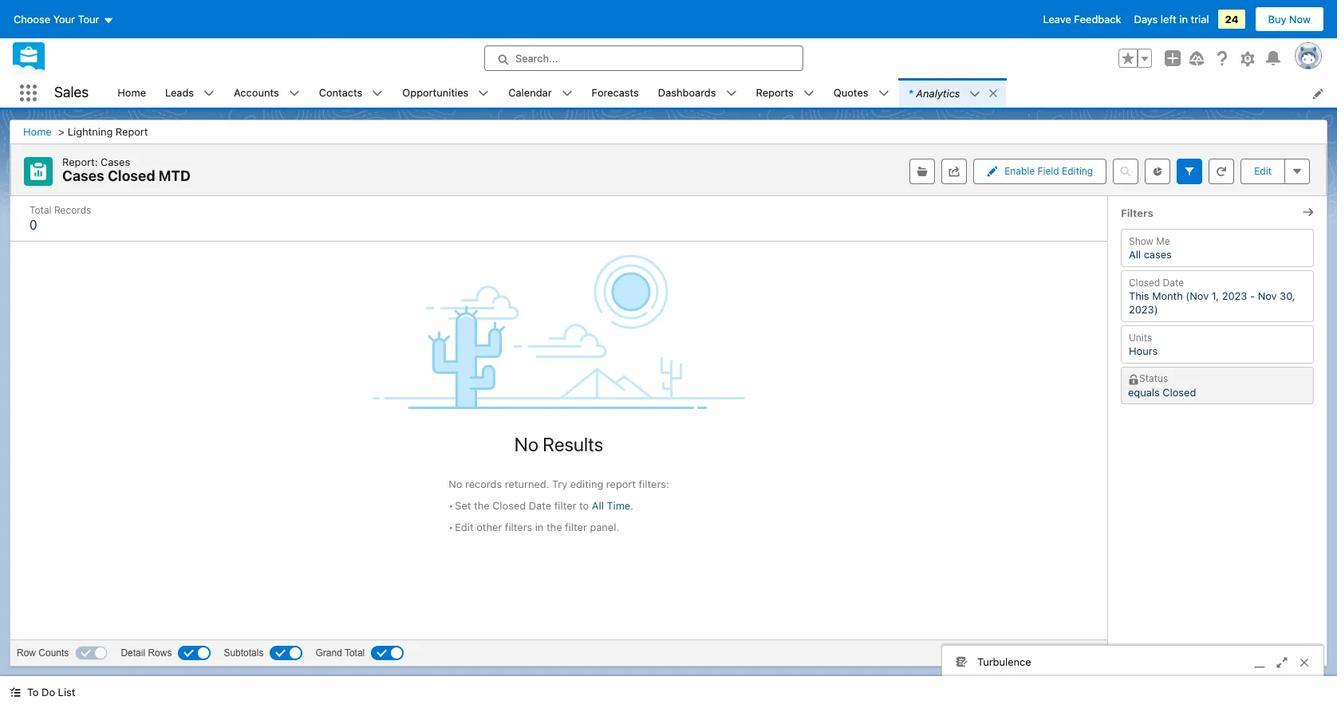 Task type: describe. For each thing, give the bounding box(es) containing it.
buy now
[[1269, 13, 1311, 26]]

dashboards
[[658, 86, 716, 99]]

search...
[[516, 52, 558, 65]]

*
[[909, 87, 913, 99]]

sales
[[54, 84, 89, 101]]

list
[[58, 686, 75, 699]]

quotes link
[[824, 78, 878, 108]]

contacts list item
[[309, 78, 393, 108]]

text default image for dashboards
[[726, 88, 737, 99]]

to do list button
[[0, 677, 85, 709]]

contacts link
[[309, 78, 372, 108]]

left
[[1161, 13, 1177, 26]]

text default image for accounts
[[289, 88, 300, 99]]

leave
[[1044, 13, 1072, 26]]

quotes
[[834, 86, 869, 99]]

now
[[1290, 13, 1311, 26]]

text default image inside to do list button
[[10, 687, 21, 699]]

text default image for calendar
[[562, 88, 573, 99]]

days
[[1135, 13, 1158, 26]]

3 text default image from the left
[[970, 88, 981, 100]]

calendar
[[509, 86, 552, 99]]

leads link
[[156, 78, 204, 108]]

calendar list item
[[499, 78, 582, 108]]

home link
[[108, 78, 156, 108]]

accounts link
[[224, 78, 289, 108]]

leads list item
[[156, 78, 224, 108]]

buy
[[1269, 13, 1287, 26]]

contacts
[[319, 86, 363, 99]]

dashboards link
[[649, 78, 726, 108]]

text default image for leads
[[204, 88, 215, 99]]

list item containing *
[[899, 78, 1007, 108]]

quotes list item
[[824, 78, 899, 108]]

forecasts link
[[582, 78, 649, 108]]



Task type: vqa. For each thing, say whether or not it's contained in the screenshot.
* Analytics
yes



Task type: locate. For each thing, give the bounding box(es) containing it.
leads
[[165, 86, 194, 99]]

home
[[118, 86, 146, 99]]

text default image for quotes
[[878, 88, 890, 99]]

text default image for opportunities
[[478, 88, 490, 99]]

text default image right analytics
[[970, 88, 981, 100]]

0 horizontal spatial text default image
[[478, 88, 490, 99]]

list
[[108, 78, 1338, 108]]

accounts
[[234, 86, 279, 99]]

text default image right accounts
[[289, 88, 300, 99]]

reports
[[756, 86, 794, 99]]

opportunities link
[[393, 78, 478, 108]]

text default image left calendar link
[[478, 88, 490, 99]]

do
[[42, 686, 55, 699]]

text default image inside accounts list item
[[289, 88, 300, 99]]

text default image left to
[[10, 687, 21, 699]]

choose
[[14, 13, 50, 26]]

text default image right reports
[[804, 88, 815, 99]]

text default image
[[478, 88, 490, 99], [726, 88, 737, 99], [970, 88, 981, 100]]

choose your tour button
[[13, 6, 115, 32]]

calendar link
[[499, 78, 562, 108]]

search... button
[[484, 45, 804, 71]]

forecasts
[[592, 86, 639, 99]]

trial
[[1191, 13, 1210, 26]]

text default image
[[988, 88, 1000, 99], [204, 88, 215, 99], [289, 88, 300, 99], [372, 88, 383, 99], [562, 88, 573, 99], [804, 88, 815, 99], [878, 88, 890, 99], [10, 687, 21, 699]]

text default image left *
[[878, 88, 890, 99]]

leave feedback
[[1044, 13, 1122, 26]]

* analytics
[[909, 87, 961, 99]]

2 horizontal spatial text default image
[[970, 88, 981, 100]]

reports list item
[[747, 78, 824, 108]]

text default image inside quotes list item
[[878, 88, 890, 99]]

text default image right analytics
[[988, 88, 1000, 99]]

24
[[1226, 13, 1239, 26]]

feedback
[[1075, 13, 1122, 26]]

group
[[1119, 49, 1153, 68]]

dashboards list item
[[649, 78, 747, 108]]

opportunities
[[403, 86, 469, 99]]

leave feedback link
[[1044, 13, 1122, 26]]

text default image left reports 'link'
[[726, 88, 737, 99]]

days left in trial
[[1135, 13, 1210, 26]]

list item
[[899, 78, 1007, 108]]

1 text default image from the left
[[478, 88, 490, 99]]

opportunities list item
[[393, 78, 499, 108]]

1 horizontal spatial text default image
[[726, 88, 737, 99]]

analytics
[[917, 87, 961, 99]]

tour
[[78, 13, 99, 26]]

to
[[27, 686, 39, 699]]

list containing home
[[108, 78, 1338, 108]]

text default image right calendar at the left top
[[562, 88, 573, 99]]

2 text default image from the left
[[726, 88, 737, 99]]

text default image inside contacts list item
[[372, 88, 383, 99]]

text default image for reports
[[804, 88, 815, 99]]

turbulence
[[978, 656, 1032, 668]]

buy now button
[[1255, 6, 1325, 32]]

text default image inside the reports "list item"
[[804, 88, 815, 99]]

reports link
[[747, 78, 804, 108]]

choose your tour
[[14, 13, 99, 26]]

text default image inside leads list item
[[204, 88, 215, 99]]

in
[[1180, 13, 1188, 26]]

text default image inside calendar list item
[[562, 88, 573, 99]]

text default image right contacts
[[372, 88, 383, 99]]

text default image inside dashboards list item
[[726, 88, 737, 99]]

text default image right leads
[[204, 88, 215, 99]]

text default image inside opportunities list item
[[478, 88, 490, 99]]

to do list
[[27, 686, 75, 699]]

your
[[53, 13, 75, 26]]

accounts list item
[[224, 78, 309, 108]]

text default image for contacts
[[372, 88, 383, 99]]



